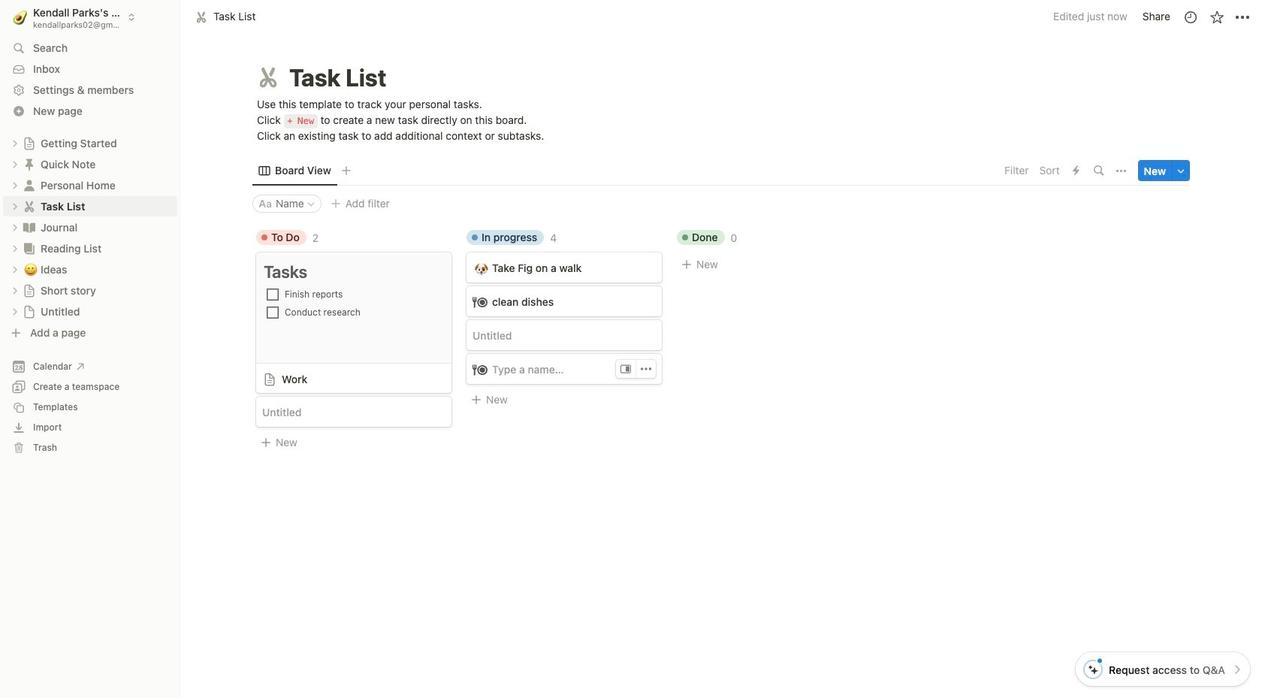 Task type: locate. For each thing, give the bounding box(es) containing it.
0 vertical spatial open image
[[11, 181, 20, 190]]

change page icon image for 2nd open image
[[22, 157, 37, 172]]

tab
[[252, 160, 337, 181]]

🐶 image
[[475, 260, 488, 277]]

5 open image from the top
[[11, 244, 20, 253]]

7 open image from the top
[[11, 307, 20, 316]]

open image
[[11, 139, 20, 148], [11, 160, 20, 169], [11, 202, 20, 211], [11, 223, 20, 232], [11, 244, 20, 253], [11, 265, 20, 274], [11, 307, 20, 316]]

open image
[[11, 181, 20, 190], [11, 286, 20, 295]]

tab list
[[252, 156, 1000, 186]]

2 open image from the top
[[11, 286, 20, 295]]

1 vertical spatial open image
[[11, 286, 20, 295]]

4 open image from the top
[[11, 223, 20, 232]]

change page icon image for 5th open image from the top
[[22, 241, 37, 256]]

change page icon image for second open icon from the bottom
[[22, 178, 37, 193]]

3 open image from the top
[[11, 202, 20, 211]]

change page icon image
[[255, 64, 282, 91], [23, 136, 36, 150], [22, 157, 37, 172], [22, 178, 37, 193], [22, 199, 37, 214], [22, 220, 37, 235], [22, 241, 37, 256], [23, 284, 36, 297], [23, 305, 36, 318]]

updates image
[[1183, 9, 1198, 24]]

change page icon image for 4th open image from the bottom
[[22, 220, 37, 235]]



Task type: describe. For each thing, give the bounding box(es) containing it.
change page icon image for first open icon from the bottom of the page
[[23, 284, 36, 297]]

2 open image from the top
[[11, 160, 20, 169]]

change page icon image for 7th open image
[[23, 305, 36, 318]]

6 open image from the top
[[11, 265, 20, 274]]

create and view automations image
[[1073, 166, 1080, 176]]

change page icon image for 1st open image from the top of the page
[[23, 136, 36, 150]]

1 open image from the top
[[11, 139, 20, 148]]

😀 image
[[24, 260, 38, 278]]

🥑 image
[[13, 8, 27, 27]]

favorite image
[[1209, 9, 1224, 24]]

change page icon image for 5th open image from the bottom of the page
[[22, 199, 37, 214]]

1 open image from the top
[[11, 181, 20, 190]]



Task type: vqa. For each thing, say whether or not it's contained in the screenshot.
7th Open icon
no



